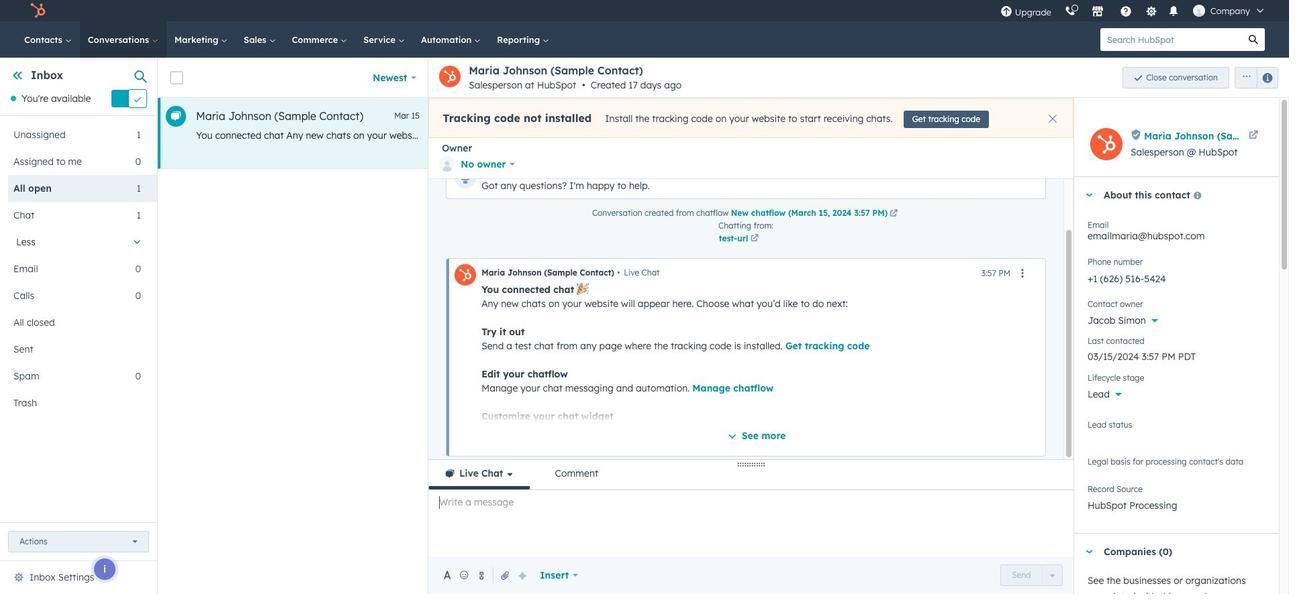 Task type: describe. For each thing, give the bounding box(es) containing it.
-- text field
[[1088, 344, 1266, 366]]

you're available image
[[11, 96, 16, 102]]

link opens in a new window image
[[751, 233, 759, 245]]

jacob simon image
[[1193, 5, 1205, 17]]

caret image
[[1085, 194, 1093, 197]]

0 horizontal spatial group
[[1001, 565, 1063, 587]]

live chat from maria johnson (sample contact) with context you connected chat
any new chats on your website will appear here. choose what you'd like to do next:

try it out 
send a test chat from any page where the tracking code is installed: https://app.hubs row
[[158, 98, 1076, 169]]

caret image
[[1085, 551, 1093, 554]]



Task type: locate. For each thing, give the bounding box(es) containing it.
Search HubSpot search field
[[1101, 28, 1242, 51]]

link opens in a new window image
[[890, 208, 898, 220], [890, 210, 898, 218], [751, 235, 759, 243]]

None text field
[[1088, 265, 1266, 292]]

1 vertical spatial group
[[1001, 565, 1063, 587]]

alert
[[429, 98, 1074, 138]]

group
[[1229, 67, 1278, 88], [1001, 565, 1063, 587]]

menu
[[994, 0, 1273, 21]]

0 vertical spatial group
[[1229, 67, 1278, 88]]

close image
[[1049, 115, 1057, 123]]

marketplaces image
[[1092, 6, 1104, 18]]

main content
[[158, 58, 1289, 595]]

1 horizontal spatial group
[[1229, 67, 1278, 88]]



Task type: vqa. For each thing, say whether or not it's contained in the screenshot.
search hubspot search box
yes



